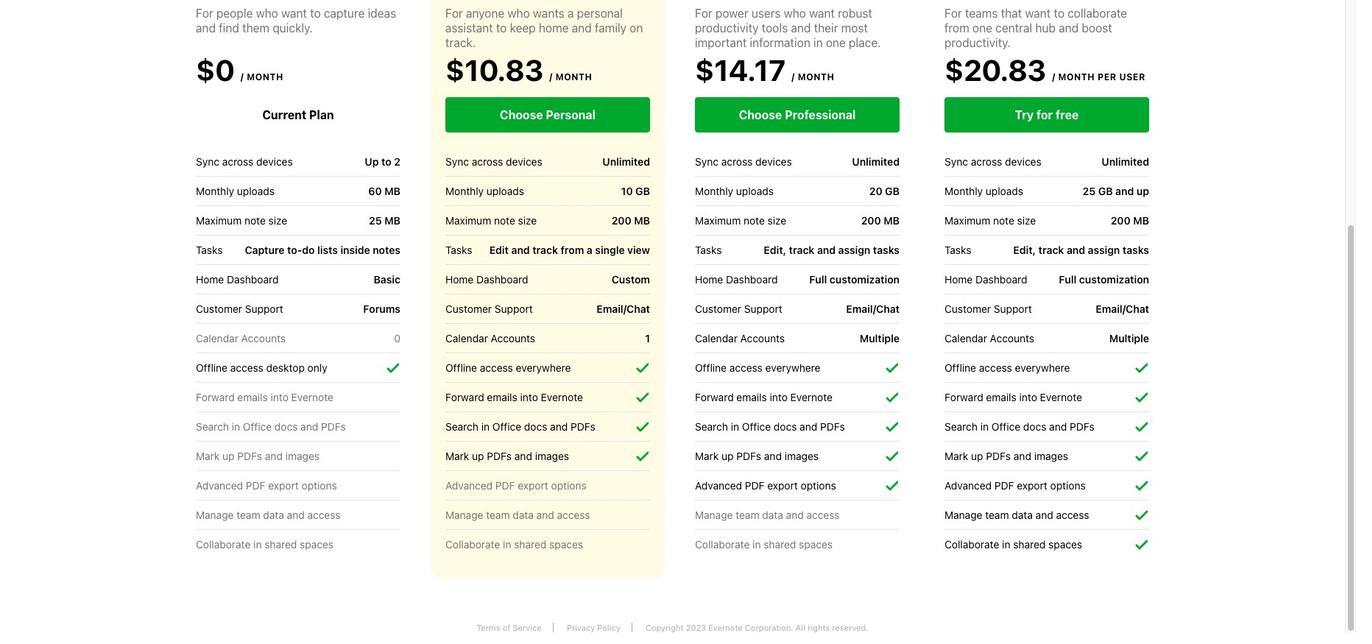 Task type: vqa. For each thing, say whether or not it's contained in the screenshot.
click
no



Task type: locate. For each thing, give the bounding box(es) containing it.
want
[[281, 7, 307, 20], [809, 7, 835, 20], [1025, 7, 1051, 20]]

of
[[503, 623, 511, 633]]

a right wants
[[568, 7, 574, 20]]

to left keep
[[496, 21, 507, 35]]

offline access desktop only
[[196, 361, 327, 374]]

who up tools
[[784, 7, 806, 20]]

1 want from the left
[[281, 7, 307, 20]]

for for for people who want to capture ideas and find them quickly.
[[196, 7, 213, 20]]

2 customer support from the left
[[446, 302, 533, 315]]

search for 25 gb and up
[[945, 420, 978, 433]]

2 sync from the left
[[446, 155, 469, 168]]

/ for $10.83
[[550, 71, 553, 82]]

for up productivity
[[695, 7, 713, 20]]

2 who from the left
[[508, 7, 530, 20]]

month for $14.17
[[798, 71, 835, 82]]

10 gb
[[621, 185, 650, 197]]

1 note from the left
[[244, 214, 266, 226]]

collaborate in shared spaces
[[196, 538, 334, 551], [446, 538, 583, 551], [695, 538, 833, 551], [945, 538, 1083, 551]]

1 who from the left
[[256, 7, 278, 20]]

for inside for power users who want robust productivity tools and their most important information in one place.
[[695, 7, 713, 20]]

accounts for 25 gb and up
[[990, 332, 1035, 344]]

3 devices from the left
[[756, 155, 792, 168]]

collaborate in shared spaces for 0
[[196, 538, 334, 551]]

one inside for power users who want robust productivity tools and their most important information in one place.
[[826, 36, 846, 49]]

month inside $10.83 / month
[[556, 71, 592, 82]]

want inside for people who want to capture ideas and find them quickly.
[[281, 7, 307, 20]]

tasks for 25 gb and up
[[1123, 244, 1150, 256]]

one down their
[[826, 36, 846, 49]]

in inside for power users who want robust productivity tools and their most important information in one place.
[[814, 36, 823, 49]]

2 200 from the left
[[861, 214, 881, 227]]

1 accounts from the left
[[241, 332, 286, 344]]

search in office docs and pdfs for 10 gb
[[446, 420, 596, 433]]

1 horizontal spatial offline access everywhere
[[695, 361, 821, 374]]

data
[[263, 508, 284, 521], [513, 508, 534, 521], [762, 508, 783, 521], [1012, 508, 1033, 521]]

docs
[[275, 420, 298, 433], [524, 420, 547, 433], [774, 420, 797, 433], [1024, 420, 1047, 433]]

to up quickly.
[[310, 7, 321, 20]]

to
[[310, 7, 321, 20], [1054, 7, 1065, 20], [496, 21, 507, 35], [382, 155, 392, 168]]

4 collaborate from the left
[[945, 538, 1000, 551]]

from left single
[[561, 244, 584, 256]]

for inside for anyone who wants a personal assistant to keep home and family on track.
[[446, 7, 463, 20]]

support
[[245, 302, 283, 315], [495, 302, 533, 315], [744, 302, 783, 315], [994, 302, 1032, 315]]

month
[[247, 71, 284, 82], [556, 71, 592, 82], [798, 71, 835, 82], [1059, 71, 1095, 82]]

multiple
[[860, 332, 900, 345], [1110, 332, 1150, 345]]

/ inside $20.83 / month per user
[[1052, 71, 1056, 82]]

1 horizontal spatial a
[[587, 244, 593, 256]]

1 calendar accounts from the left
[[196, 332, 286, 344]]

2 horizontal spatial offline access everywhere
[[945, 361, 1070, 374]]

2 maximum note size from the left
[[446, 214, 537, 226]]

sync across devices
[[196, 155, 293, 168], [446, 155, 542, 168], [695, 155, 792, 168], [945, 155, 1042, 168]]

to inside for people who want to capture ideas and find them quickly.
[[310, 7, 321, 20]]

collaborate for 0
[[196, 538, 251, 551]]

1 data from the left
[[263, 508, 284, 521]]

rights
[[808, 623, 830, 633]]

3 office from the left
[[742, 420, 771, 433]]

1 devices from the left
[[256, 155, 293, 168]]

1 shared from the left
[[265, 538, 297, 551]]

4 across from the left
[[971, 155, 1002, 168]]

0 horizontal spatial track
[[533, 244, 558, 256]]

0 horizontal spatial from
[[561, 244, 584, 256]]

0 horizontal spatial customization
[[830, 273, 900, 286]]

1 horizontal spatial tasks
[[1123, 244, 1150, 256]]

mb down 25 gb and up
[[1133, 214, 1150, 227]]

/
[[241, 71, 244, 82], [550, 71, 553, 82], [792, 71, 795, 82], [1052, 71, 1056, 82]]

forward emails into evernote for 20 gb
[[695, 391, 833, 403]]

2 email/chat from the left
[[846, 303, 900, 315]]

maximum for 10 gb
[[446, 214, 491, 226]]

/ inside $10.83 / month
[[550, 71, 553, 82]]

/ right $0
[[241, 71, 244, 82]]

2 search from the left
[[446, 420, 479, 433]]

2 sync across devices from the left
[[446, 155, 542, 168]]

calendar for 60 mb
[[196, 332, 239, 344]]

one down teams
[[973, 21, 993, 35]]

4 calendar from the left
[[945, 332, 987, 344]]

place.
[[849, 36, 881, 49]]

1 customization from the left
[[830, 273, 900, 286]]

0 horizontal spatial edit, track and assign tasks
[[764, 244, 900, 256]]

0 horizontal spatial gb
[[636, 185, 650, 197]]

mark up pdfs and images for 20
[[695, 450, 819, 462]]

custom
[[612, 273, 650, 286]]

3 monthly uploads from the left
[[695, 184, 774, 197]]

pdfs
[[321, 420, 346, 433], [571, 420, 596, 433], [820, 420, 845, 433], [1070, 420, 1095, 433], [237, 450, 262, 462], [487, 450, 512, 462], [737, 450, 761, 462], [986, 450, 1011, 462]]

sync across devices down choose personal button
[[446, 155, 542, 168]]

2 mark from the left
[[446, 450, 469, 462]]

2 accounts from the left
[[491, 332, 535, 344]]

into for 25 gb and up
[[1020, 391, 1037, 403]]

1 month from the left
[[247, 71, 284, 82]]

home for 10
[[446, 273, 474, 285]]

want for from
[[1025, 7, 1051, 20]]

on
[[630, 21, 643, 35]]

1 vertical spatial 25
[[369, 214, 382, 227]]

1 horizontal spatial assign
[[1088, 244, 1120, 256]]

who up keep
[[508, 7, 530, 20]]

3 sync from the left
[[695, 155, 719, 168]]

200 for 25
[[1111, 214, 1131, 227]]

maximum for 20 gb
[[695, 214, 741, 226]]

customer support
[[196, 302, 283, 315], [446, 302, 533, 315], [695, 302, 783, 315], [945, 302, 1032, 315]]

choose down $14.17 / month
[[739, 108, 782, 122]]

2 horizontal spatial unlimited
[[1102, 155, 1150, 168]]

0 vertical spatial from
[[945, 21, 970, 35]]

2 multiple from the left
[[1110, 332, 1150, 345]]

3 track from the left
[[1039, 244, 1064, 256]]

0 vertical spatial one
[[973, 21, 993, 35]]

2 office from the left
[[493, 420, 521, 433]]

customer support for 25 gb and up
[[945, 302, 1032, 315]]

evernote for 10 gb
[[541, 391, 583, 403]]

accounts for 60 mb
[[241, 332, 286, 344]]

tasks
[[196, 243, 223, 256], [446, 243, 472, 256], [695, 243, 722, 256], [945, 243, 972, 256]]

monthly uploads for 10 gb
[[446, 184, 524, 197]]

0 horizontal spatial 200 mb
[[612, 214, 650, 227]]

2 shared from the left
[[514, 538, 547, 551]]

home dashboard
[[196, 273, 279, 285], [446, 273, 528, 285], [695, 273, 778, 285], [945, 273, 1028, 285]]

size
[[269, 214, 287, 226], [518, 214, 537, 226], [768, 214, 787, 226], [1017, 214, 1036, 226]]

mb
[[385, 185, 401, 197], [385, 214, 401, 227], [634, 214, 650, 227], [884, 214, 900, 227], [1133, 214, 1150, 227]]

office
[[243, 420, 272, 433], [493, 420, 521, 433], [742, 420, 771, 433], [992, 420, 1021, 433]]

sync across devices for 10
[[446, 155, 542, 168]]

who inside for power users who want robust productivity tools and their most important information in one place.
[[784, 7, 806, 20]]

devices for 25 gb and up
[[1005, 155, 1042, 168]]

1 horizontal spatial edit,
[[1014, 244, 1036, 256]]

0 horizontal spatial email/chat
[[597, 303, 650, 315]]

4 sync from the left
[[945, 155, 968, 168]]

want up the hub
[[1025, 7, 1051, 20]]

2 customer from the left
[[446, 302, 492, 315]]

from
[[945, 21, 970, 35], [561, 244, 584, 256]]

across
[[222, 155, 254, 168], [472, 155, 503, 168], [721, 155, 753, 168], [971, 155, 1002, 168]]

200 mb down the 20 gb
[[861, 214, 900, 227]]

2 docs from the left
[[524, 420, 547, 433]]

most
[[841, 21, 868, 35]]

search for 20 gb
[[695, 420, 728, 433]]

tasks down 25 gb and up
[[1123, 244, 1150, 256]]

1 horizontal spatial full
[[1059, 273, 1077, 286]]

2 monthly from the left
[[446, 184, 484, 197]]

calendar accounts
[[196, 332, 286, 344], [446, 332, 535, 344], [695, 332, 785, 344], [945, 332, 1035, 344]]

25 for 25 gb and up
[[1083, 185, 1096, 197]]

users
[[752, 7, 781, 20]]

customization
[[830, 273, 900, 286], [1079, 273, 1150, 286]]

4 maximum note size from the left
[[945, 214, 1036, 226]]

0 vertical spatial 25
[[1083, 185, 1096, 197]]

1 customer support from the left
[[196, 302, 283, 315]]

month up personal
[[556, 71, 592, 82]]

month inside $20.83 / month per user
[[1059, 71, 1095, 82]]

1 vertical spatial one
[[826, 36, 846, 49]]

dashboard
[[227, 273, 279, 285], [476, 273, 528, 285], [726, 273, 778, 285], [976, 273, 1028, 285]]

calendar for 25 gb and up
[[945, 332, 987, 344]]

mb up the view
[[634, 214, 650, 227]]

spaces for 0
[[300, 538, 334, 551]]

advanced
[[196, 479, 243, 492], [446, 479, 493, 492], [695, 479, 742, 492], [945, 479, 992, 492]]

customer for 20 gb
[[695, 302, 742, 315]]

200 down 20
[[861, 214, 881, 227]]

a left single
[[587, 244, 593, 256]]

4 search from the left
[[945, 420, 978, 433]]

3 across from the left
[[721, 155, 753, 168]]

/ down information
[[792, 71, 795, 82]]

0 horizontal spatial who
[[256, 7, 278, 20]]

month inside $14.17 / month
[[798, 71, 835, 82]]

month up professional
[[798, 71, 835, 82]]

advanced pdf export options
[[196, 479, 337, 492], [446, 479, 587, 492], [695, 479, 836, 492], [945, 479, 1086, 492]]

3 note from the left
[[744, 214, 765, 226]]

3 search in office docs and pdfs from the left
[[695, 420, 845, 433]]

search
[[196, 420, 229, 433], [446, 420, 479, 433], [695, 420, 728, 433], [945, 420, 978, 433]]

/ inside $14.17 / month
[[792, 71, 795, 82]]

0 vertical spatial a
[[568, 7, 574, 20]]

25 mb
[[369, 214, 401, 227]]

shared
[[265, 538, 297, 551], [514, 538, 547, 551], [764, 538, 796, 551], [1013, 538, 1046, 551]]

2 advanced from the left
[[446, 479, 493, 492]]

sync
[[196, 155, 219, 168], [446, 155, 469, 168], [695, 155, 719, 168], [945, 155, 968, 168]]

3 dashboard from the left
[[726, 273, 778, 285]]

3 maximum note size from the left
[[695, 214, 787, 226]]

want up their
[[809, 7, 835, 20]]

who inside for people who want to capture ideas and find them quickly.
[[256, 7, 278, 20]]

3 collaborate from the left
[[695, 538, 750, 551]]

assign down 25 gb and up
[[1088, 244, 1120, 256]]

sync for 10 gb
[[446, 155, 469, 168]]

one inside for teams that want to collaborate from one central hub and boost productivity.
[[973, 21, 993, 35]]

choose for choose personal
[[500, 108, 543, 122]]

for inside for people who want to capture ideas and find them quickly.
[[196, 7, 213, 20]]

forums
[[363, 303, 401, 315]]

4 forward from the left
[[945, 391, 984, 403]]

0
[[394, 332, 401, 345]]

for left people
[[196, 7, 213, 20]]

collaborate for multiple
[[695, 538, 750, 551]]

month for $10.83
[[556, 71, 592, 82]]

/ up "choose personal"
[[550, 71, 553, 82]]

0 horizontal spatial everywhere
[[516, 361, 571, 374]]

0 horizontal spatial unlimited
[[603, 155, 650, 168]]

sync for 20 gb
[[695, 155, 719, 168]]

1 horizontal spatial full customization
[[1059, 273, 1150, 286]]

1 monthly uploads from the left
[[196, 184, 275, 197]]

0 horizontal spatial edit,
[[764, 244, 787, 256]]

support for 60 mb
[[245, 302, 283, 315]]

home
[[539, 21, 569, 35]]

in
[[814, 36, 823, 49], [232, 420, 240, 433], [481, 420, 490, 433], [731, 420, 739, 433], [981, 420, 989, 433], [253, 538, 262, 551], [503, 538, 511, 551], [753, 538, 761, 551], [1002, 538, 1011, 551]]

0 horizontal spatial full customization
[[809, 273, 900, 286]]

4 maximum from the left
[[945, 214, 991, 226]]

1 edit, from the left
[[764, 244, 787, 256]]

3 manage team data and access from the left
[[695, 508, 840, 521]]

tasks for 10
[[446, 243, 472, 256]]

4 devices from the left
[[1005, 155, 1042, 168]]

0 horizontal spatial offline access everywhere
[[446, 361, 571, 374]]

mb right 60 on the left
[[385, 185, 401, 197]]

manage team data and access
[[196, 508, 341, 521], [446, 508, 590, 521], [695, 508, 840, 521], [945, 508, 1089, 521]]

1 horizontal spatial want
[[809, 7, 835, 20]]

1 horizontal spatial track
[[789, 244, 815, 256]]

full customization
[[809, 273, 900, 286], [1059, 273, 1150, 286]]

for inside for teams that want to collaborate from one central hub and boost productivity.
[[945, 7, 962, 20]]

unlimited for 25 gb and up
[[1102, 155, 1150, 168]]

1 manage team data and access from the left
[[196, 508, 341, 521]]

0 horizontal spatial full
[[809, 273, 827, 286]]

2 offline access everywhere from the left
[[695, 361, 821, 374]]

full
[[809, 273, 827, 286], [1059, 273, 1077, 286]]

2 horizontal spatial gb
[[1099, 185, 1113, 197]]

productivity.
[[945, 36, 1011, 49]]

1 options from the left
[[302, 479, 337, 492]]

1 horizontal spatial multiple
[[1110, 332, 1150, 345]]

4 docs from the left
[[1024, 420, 1047, 433]]

gb
[[636, 185, 650, 197], [885, 185, 900, 197], [1099, 185, 1113, 197]]

uploads for 20 gb
[[736, 184, 774, 197]]

docs for 25 gb and up
[[1024, 420, 1047, 433]]

2 assign from the left
[[1088, 244, 1120, 256]]

0 horizontal spatial assign
[[838, 244, 871, 256]]

professional
[[785, 108, 856, 122]]

devices for 10 gb
[[506, 155, 542, 168]]

1 tasks from the left
[[873, 244, 900, 256]]

multiple for 20 gb
[[860, 332, 900, 345]]

emails for 25 gb and up
[[986, 391, 1017, 403]]

1 horizontal spatial 200 mb
[[861, 214, 900, 227]]

200 for 10
[[612, 214, 632, 227]]

1 docs from the left
[[275, 420, 298, 433]]

1 maximum note size from the left
[[196, 214, 287, 226]]

2 devices from the left
[[506, 155, 542, 168]]

mb for 10 gb
[[634, 214, 650, 227]]

200 mb down 25 gb and up
[[1111, 214, 1150, 227]]

size for 10 gb
[[518, 214, 537, 226]]

4 customer support from the left
[[945, 302, 1032, 315]]

mark
[[196, 450, 220, 462], [446, 450, 469, 462], [695, 450, 719, 462], [945, 450, 969, 462]]

forward for 10 gb
[[446, 391, 484, 403]]

mb up notes
[[385, 214, 401, 227]]

sync across devices down choose professional
[[695, 155, 792, 168]]

1 horizontal spatial gb
[[885, 185, 900, 197]]

calendar accounts for 10 gb
[[446, 332, 535, 344]]

3 offline access everywhere from the left
[[945, 361, 1070, 374]]

monthly for 25 gb and up
[[945, 184, 983, 197]]

1 full customization from the left
[[809, 273, 900, 286]]

unlimited
[[603, 155, 650, 168], [852, 155, 900, 168], [1102, 155, 1150, 168]]

for left teams
[[945, 7, 962, 20]]

2 horizontal spatial track
[[1039, 244, 1064, 256]]

1 advanced from the left
[[196, 479, 243, 492]]

1 horizontal spatial choose
[[739, 108, 782, 122]]

200 mb for 20 gb
[[861, 214, 900, 227]]

who for want
[[256, 7, 278, 20]]

1 choose from the left
[[500, 108, 543, 122]]

1 horizontal spatial who
[[508, 7, 530, 20]]

1 horizontal spatial customization
[[1079, 273, 1150, 286]]

0 horizontal spatial choose
[[500, 108, 543, 122]]

offline for 25 gb and up
[[945, 361, 976, 374]]

200 mb down the 10
[[612, 214, 650, 227]]

dashboard for 20 gb
[[726, 273, 778, 285]]

20 gb
[[870, 185, 900, 197]]

track.
[[446, 36, 476, 49]]

2 horizontal spatial want
[[1025, 7, 1051, 20]]

2 edit, from the left
[[1014, 244, 1036, 256]]

1 collaborate from the left
[[196, 538, 251, 551]]

sync across devices down current
[[196, 155, 293, 168]]

maximum note size for 60
[[196, 214, 287, 226]]

offline access everywhere for 20
[[695, 361, 821, 374]]

devices down choose personal button
[[506, 155, 542, 168]]

1 horizontal spatial email/chat
[[846, 303, 900, 315]]

shared for multiple
[[764, 538, 796, 551]]

0 horizontal spatial a
[[568, 7, 574, 20]]

terms of service link
[[466, 623, 553, 633]]

up for 10 gb
[[472, 450, 484, 462]]

devices down current
[[256, 155, 293, 168]]

sync across devices for 60
[[196, 155, 293, 168]]

0 horizontal spatial want
[[281, 7, 307, 20]]

200 down 25 gb and up
[[1111, 214, 1131, 227]]

4 emails from the left
[[986, 391, 1017, 403]]

who
[[256, 7, 278, 20], [508, 7, 530, 20], [784, 7, 806, 20]]

1 horizontal spatial everywhere
[[766, 361, 821, 374]]

month for $20.83
[[1059, 71, 1095, 82]]

mark up pdfs and images
[[196, 450, 320, 462], [446, 450, 569, 462], [695, 450, 819, 462], [945, 450, 1069, 462]]

2 into from the left
[[520, 391, 538, 403]]

people
[[216, 7, 253, 20]]

sync across devices down try
[[945, 155, 1042, 168]]

free
[[1056, 108, 1079, 122]]

1 horizontal spatial one
[[973, 21, 993, 35]]

devices down choose professional
[[756, 155, 792, 168]]

to inside for teams that want to collaborate from one central hub and boost productivity.
[[1054, 7, 1065, 20]]

20
[[870, 185, 883, 197]]

edit, track and assign tasks
[[764, 244, 900, 256], [1014, 244, 1150, 256]]

2 horizontal spatial 200 mb
[[1111, 214, 1150, 227]]

unlimited up the 10
[[603, 155, 650, 168]]

1 mark from the left
[[196, 450, 220, 462]]

unlimited up 25 gb and up
[[1102, 155, 1150, 168]]

2 horizontal spatial 200
[[1111, 214, 1131, 227]]

evernote for 20 gb
[[791, 391, 833, 403]]

1 horizontal spatial unlimited
[[852, 155, 900, 168]]

0 horizontal spatial 200
[[612, 214, 632, 227]]

200 for 20
[[861, 214, 881, 227]]

3 calendar from the left
[[695, 332, 738, 344]]

/ inside $0 / month
[[241, 71, 244, 82]]

important
[[695, 36, 747, 49]]

3 customer support from the left
[[695, 302, 783, 315]]

3 mark from the left
[[695, 450, 719, 462]]

customer support for 10 gb
[[446, 302, 533, 315]]

information
[[750, 36, 811, 49]]

customer for 10 gb
[[446, 302, 492, 315]]

1 vertical spatial from
[[561, 244, 584, 256]]

3 collaborate in shared spaces from the left
[[695, 538, 833, 551]]

1 everywhere from the left
[[516, 361, 571, 374]]

gb for 10
[[636, 185, 650, 197]]

edit,
[[764, 244, 787, 256], [1014, 244, 1036, 256]]

$14.17 / month
[[695, 52, 835, 87]]

do
[[302, 244, 315, 256]]

a inside for anyone who wants a personal assistant to keep home and family on track.
[[568, 7, 574, 20]]

2 horizontal spatial everywhere
[[1015, 361, 1070, 374]]

offline for 60 mb
[[196, 361, 228, 374]]

their
[[814, 21, 838, 35]]

2 spaces from the left
[[549, 538, 583, 551]]

mb down the 20 gb
[[884, 214, 900, 227]]

month inside $0 / month
[[247, 71, 284, 82]]

and
[[196, 21, 216, 35], [572, 21, 592, 35], [791, 21, 811, 35], [1059, 21, 1079, 35], [1116, 185, 1134, 197], [511, 244, 530, 256], [817, 244, 836, 256], [1067, 244, 1086, 256], [301, 420, 318, 433], [550, 420, 568, 433], [800, 420, 818, 433], [1049, 420, 1067, 433], [265, 450, 283, 462], [515, 450, 532, 462], [764, 450, 782, 462], [1014, 450, 1032, 462], [287, 508, 305, 521], [537, 508, 554, 521], [786, 508, 804, 521], [1036, 508, 1054, 521]]

2 full customization from the left
[[1059, 273, 1150, 286]]

3 uploads from the left
[[736, 184, 774, 197]]

monthly for 10 gb
[[446, 184, 484, 197]]

1 vertical spatial a
[[587, 244, 593, 256]]

1 / from the left
[[241, 71, 244, 82]]

4 month from the left
[[1059, 71, 1095, 82]]

everywhere for 25 gb and up
[[1015, 361, 1070, 374]]

2 horizontal spatial email/chat
[[1096, 303, 1150, 315]]

gb for 20
[[885, 185, 900, 197]]

tasks down the 20 gb
[[873, 244, 900, 256]]

to up the hub
[[1054, 7, 1065, 20]]

1 calendar from the left
[[196, 332, 239, 344]]

who up them
[[256, 7, 278, 20]]

calendar accounts for 20 gb
[[695, 332, 785, 344]]

privacy policy link
[[556, 623, 632, 633]]

dashboard for 60 mb
[[227, 273, 279, 285]]

personal
[[577, 7, 623, 20]]

1 horizontal spatial edit, track and assign tasks
[[1014, 244, 1150, 256]]

for for for power users who want robust productivity tools and their most important information in one place.
[[695, 7, 713, 20]]

4 office from the left
[[992, 420, 1021, 433]]

devices down try
[[1005, 155, 1042, 168]]

want inside for teams that want to collaborate from one central hub and boost productivity.
[[1025, 7, 1051, 20]]

0 horizontal spatial tasks
[[873, 244, 900, 256]]

3 for from the left
[[695, 7, 713, 20]]

200 down the 10
[[612, 214, 632, 227]]

4 home from the left
[[945, 273, 973, 285]]

mb for 25 gb and up
[[1133, 214, 1150, 227]]

4 monthly uploads from the left
[[945, 184, 1024, 197]]

0 horizontal spatial one
[[826, 36, 846, 49]]

assign down 20
[[838, 244, 871, 256]]

unlimited up 20
[[852, 155, 900, 168]]

for for for teams that want to collaborate from one central hub and boost productivity.
[[945, 7, 962, 20]]

25
[[1083, 185, 1096, 197], [369, 214, 382, 227]]

tasks for 20 gb
[[873, 244, 900, 256]]

forward emails into evernote for 10 gb
[[446, 391, 583, 403]]

search in office docs and pdfs
[[196, 420, 346, 433], [446, 420, 596, 433], [695, 420, 845, 433], [945, 420, 1095, 433]]

calendar for 20 gb
[[695, 332, 738, 344]]

choose professional button
[[695, 97, 900, 133]]

home dashboard for 60 mb
[[196, 273, 279, 285]]

month up current
[[247, 71, 284, 82]]

1 horizontal spatial from
[[945, 21, 970, 35]]

for up assistant
[[446, 7, 463, 20]]

home dashboard for 20 gb
[[695, 273, 778, 285]]

plan
[[309, 108, 334, 122]]

1 offline from the left
[[196, 361, 228, 374]]

robust
[[838, 7, 873, 20]]

1 horizontal spatial 200
[[861, 214, 881, 227]]

mb for 20 gb
[[884, 214, 900, 227]]

spaces
[[300, 538, 334, 551], [549, 538, 583, 551], [799, 538, 833, 551], [1049, 538, 1083, 551]]

choose down $10.83 / month
[[500, 108, 543, 122]]

from up productivity.
[[945, 21, 970, 35]]

4 for from the left
[[945, 7, 962, 20]]

images for 25 gb and up
[[1034, 450, 1069, 462]]

want up quickly.
[[281, 7, 307, 20]]

/ up try for free button
[[1052, 71, 1056, 82]]

0 horizontal spatial multiple
[[860, 332, 900, 345]]

0 horizontal spatial 25
[[369, 214, 382, 227]]

them
[[242, 21, 270, 35]]

month left per
[[1059, 71, 1095, 82]]

1 horizontal spatial 25
[[1083, 185, 1096, 197]]

2 horizontal spatial who
[[784, 7, 806, 20]]

who inside for anyone who wants a personal assistant to keep home and family on track.
[[508, 7, 530, 20]]

home for 20
[[695, 273, 723, 285]]

4 / from the left
[[1052, 71, 1056, 82]]



Task type: describe. For each thing, give the bounding box(es) containing it.
assistant
[[446, 21, 493, 35]]

size for 60 mb
[[269, 214, 287, 226]]

4 manage from the left
[[945, 508, 983, 521]]

sync across devices for 25
[[945, 155, 1042, 168]]

1 advanced pdf export options from the left
[[196, 479, 337, 492]]

shared for 0
[[265, 538, 297, 551]]

view
[[628, 244, 650, 256]]

single
[[595, 244, 625, 256]]

full customization for 25
[[1059, 273, 1150, 286]]

3 advanced from the left
[[695, 479, 742, 492]]

edit, track and assign tasks for 20
[[764, 244, 900, 256]]

mark for 10
[[446, 450, 469, 462]]

1 office from the left
[[243, 420, 272, 433]]

full for 20 gb
[[809, 273, 827, 286]]

collaborate
[[1068, 7, 1127, 20]]

capture to-do lists inside notes
[[245, 244, 401, 256]]

mark for 20
[[695, 450, 719, 462]]

2 team from the left
[[486, 508, 510, 521]]

home dashboard for 25 gb and up
[[945, 273, 1028, 285]]

try for free
[[1015, 108, 1079, 122]]

reserved.
[[832, 623, 869, 633]]

2
[[394, 155, 401, 168]]

terms of service
[[477, 623, 542, 633]]

quickly.
[[273, 21, 313, 35]]

4 export from the left
[[1017, 479, 1048, 492]]

and inside for teams that want to collaborate from one central hub and boost productivity.
[[1059, 21, 1079, 35]]

docs for 20 gb
[[774, 420, 797, 433]]

$10.83 / month
[[446, 52, 592, 87]]

note for 10 gb
[[494, 214, 515, 226]]

teams
[[965, 7, 998, 20]]

anyone
[[466, 7, 505, 20]]

1 export from the left
[[268, 479, 299, 492]]

$20.83 / month per user
[[945, 52, 1146, 87]]

2 pdf from the left
[[495, 479, 515, 492]]

$0 / month
[[196, 52, 284, 87]]

inside
[[341, 244, 370, 256]]

maximum for 25 gb and up
[[945, 214, 991, 226]]

monthly uploads for 20 gb
[[695, 184, 774, 197]]

3 manage from the left
[[695, 508, 733, 521]]

central
[[996, 21, 1033, 35]]

4 manage team data and access from the left
[[945, 508, 1089, 521]]

current plan
[[262, 108, 334, 122]]

images for 20 gb
[[785, 450, 819, 462]]

edit and track from a single view
[[490, 244, 650, 256]]

2 manage from the left
[[446, 508, 483, 521]]

4 spaces from the left
[[1049, 538, 1083, 551]]

1 into from the left
[[271, 391, 289, 403]]

monthly uploads for 60 mb
[[196, 184, 275, 197]]

full for 25 gb and up
[[1059, 273, 1077, 286]]

60
[[368, 185, 382, 197]]

current
[[262, 108, 306, 122]]

copyright 2023 evernote corporation. all rights reserved.
[[646, 623, 869, 633]]

up to 2
[[365, 155, 401, 168]]

try
[[1015, 108, 1034, 122]]

a for from
[[587, 244, 593, 256]]

current plan button
[[196, 97, 401, 133]]

from inside for teams that want to collaborate from one central hub and boost productivity.
[[945, 21, 970, 35]]

1 manage from the left
[[196, 508, 234, 521]]

2 options from the left
[[551, 479, 587, 492]]

all
[[796, 623, 806, 633]]

lists
[[317, 244, 338, 256]]

4 data from the left
[[1012, 508, 1033, 521]]

size for 20 gb
[[768, 214, 787, 226]]

1 team from the left
[[237, 508, 260, 521]]

family
[[595, 21, 627, 35]]

choose professional
[[739, 108, 856, 122]]

$20.83
[[945, 52, 1047, 87]]

customization for 20
[[830, 273, 900, 286]]

per
[[1098, 71, 1117, 82]]

sync for 60 mb
[[196, 155, 219, 168]]

email/chat for 10 gb
[[597, 303, 650, 315]]

across for 25
[[971, 155, 1002, 168]]

3 advanced pdf export options from the left
[[695, 479, 836, 492]]

maximum note size for 10
[[446, 214, 537, 226]]

for
[[1037, 108, 1053, 122]]

1 search from the left
[[196, 420, 229, 433]]

everywhere for 10 gb
[[516, 361, 571, 374]]

office for 10 gb
[[493, 420, 521, 433]]

uploads for 10 gb
[[487, 184, 524, 197]]

customer for 60 mb
[[196, 302, 242, 315]]

edit
[[490, 244, 509, 256]]

mark for 25
[[945, 450, 969, 462]]

everywhere for 20 gb
[[766, 361, 821, 374]]

2023
[[686, 623, 706, 633]]

and inside for power users who want robust productivity tools and their most important information in one place.
[[791, 21, 811, 35]]

mark up pdfs and images for 10
[[446, 450, 569, 462]]

4 team from the left
[[985, 508, 1009, 521]]

ideas
[[368, 7, 396, 20]]

office for 20 gb
[[742, 420, 771, 433]]

maximum note size for 20
[[695, 214, 787, 226]]

devices for 60 mb
[[256, 155, 293, 168]]

maximum for 60 mb
[[196, 214, 242, 226]]

3 data from the left
[[762, 508, 783, 521]]

$0
[[196, 52, 235, 87]]

to left "2"
[[382, 155, 392, 168]]

calendar for 10 gb
[[446, 332, 488, 344]]

privacy policy
[[567, 623, 621, 633]]

only
[[308, 361, 327, 374]]

sync across devices for 20
[[695, 155, 792, 168]]

policy
[[597, 623, 621, 633]]

4 collaborate in shared spaces from the left
[[945, 538, 1083, 551]]

3 export from the left
[[768, 479, 798, 492]]

month for $0
[[247, 71, 284, 82]]

60 mb
[[368, 185, 401, 197]]

support for 20 gb
[[744, 302, 783, 315]]

4 options from the left
[[1051, 479, 1086, 492]]

find
[[219, 21, 239, 35]]

25 for 25 mb
[[369, 214, 382, 227]]

user
[[1120, 71, 1146, 82]]

productivity
[[695, 21, 759, 35]]

$10.83
[[446, 52, 544, 87]]

25 gb and up
[[1083, 185, 1150, 197]]

try for free button
[[945, 97, 1150, 133]]

3 team from the left
[[736, 508, 760, 521]]

tools
[[762, 21, 788, 35]]

note for 25 gb and up
[[993, 214, 1015, 226]]

spaces for 1
[[549, 538, 583, 551]]

2 advanced pdf export options from the left
[[446, 479, 587, 492]]

1 pdf from the left
[[246, 479, 265, 492]]

1 track from the left
[[533, 244, 558, 256]]

personal
[[546, 108, 596, 122]]

3 pdf from the left
[[745, 479, 765, 492]]

and inside for people who want to capture ideas and find them quickly.
[[196, 21, 216, 35]]

support for 25 gb and up
[[994, 302, 1032, 315]]

for anyone who wants a personal assistant to keep home and family on track.
[[446, 7, 643, 49]]

4 pdf from the left
[[995, 479, 1014, 492]]

sync for 25 gb and up
[[945, 155, 968, 168]]

capture
[[245, 244, 285, 256]]

corporation.
[[745, 623, 794, 633]]

forward emails into evernote for 25 gb and up
[[945, 391, 1082, 403]]

choose for choose professional
[[739, 108, 782, 122]]

1 mark up pdfs and images from the left
[[196, 450, 320, 462]]

/ for $0
[[241, 71, 244, 82]]

monthly uploads for 25 gb and up
[[945, 184, 1024, 197]]

choose personal button
[[446, 97, 650, 133]]

email/chat for 25 gb and up
[[1096, 303, 1150, 315]]

200 mb for 25 gb and up
[[1111, 214, 1150, 227]]

for people who want to capture ideas and find them quickly.
[[196, 7, 396, 35]]

hub
[[1036, 21, 1056, 35]]

spaces for multiple
[[799, 538, 833, 551]]

1
[[645, 332, 650, 345]]

3 options from the left
[[801, 479, 836, 492]]

calendar accounts for 60 mb
[[196, 332, 286, 344]]

4 shared from the left
[[1013, 538, 1046, 551]]

emails for 10 gb
[[487, 391, 518, 403]]

2 export from the left
[[518, 479, 548, 492]]

1 emails from the left
[[237, 391, 268, 403]]

gb for 25
[[1099, 185, 1113, 197]]

power
[[716, 7, 749, 20]]

copyright
[[646, 623, 684, 633]]

who for wants
[[508, 7, 530, 20]]

choose personal
[[500, 108, 596, 122]]

full customization for 20
[[809, 273, 900, 286]]

to inside for anyone who wants a personal assistant to keep home and family on track.
[[496, 21, 507, 35]]

boost
[[1082, 21, 1112, 35]]

desktop
[[266, 361, 305, 374]]

up for 20 gb
[[722, 450, 734, 462]]

1 forward emails into evernote from the left
[[196, 391, 334, 403]]

privacy
[[567, 623, 595, 633]]

into for 10 gb
[[520, 391, 538, 403]]

2 manage team data and access from the left
[[446, 508, 590, 521]]

1 search in office docs and pdfs from the left
[[196, 420, 346, 433]]

1 forward from the left
[[196, 391, 235, 403]]

to-
[[287, 244, 302, 256]]

edit, for 25 gb and up
[[1014, 244, 1036, 256]]

basic
[[374, 273, 401, 286]]

into for 20 gb
[[770, 391, 788, 403]]

and inside for anyone who wants a personal assistant to keep home and family on track.
[[572, 21, 592, 35]]

customer support for 60 mb
[[196, 302, 283, 315]]

offline access everywhere for 10
[[446, 361, 571, 374]]

that
[[1001, 7, 1022, 20]]

across for 20
[[721, 155, 753, 168]]

terms
[[477, 623, 500, 633]]

a for wants
[[568, 7, 574, 20]]

images for 10 gb
[[535, 450, 569, 462]]

want inside for power users who want robust productivity tools and their most important information in one place.
[[809, 7, 835, 20]]

search in office docs and pdfs for 20 gb
[[695, 420, 845, 433]]

service
[[513, 623, 542, 633]]

docs for 10 gb
[[524, 420, 547, 433]]

emails for 20 gb
[[737, 391, 767, 403]]

note for 20 gb
[[744, 214, 765, 226]]

10
[[621, 185, 633, 197]]

capture
[[324, 7, 365, 20]]

across for 10
[[472, 155, 503, 168]]

dashboard for 10 gb
[[476, 273, 528, 285]]

note for 60 mb
[[244, 214, 266, 226]]

1 images from the left
[[285, 450, 320, 462]]

up for 25 gb and up
[[971, 450, 983, 462]]

want for ideas
[[281, 7, 307, 20]]

2 data from the left
[[513, 508, 534, 521]]

wants
[[533, 7, 565, 20]]

up
[[365, 155, 379, 168]]

for teams that want to collaborate from one central hub and boost productivity.
[[945, 7, 1127, 49]]

4 advanced pdf export options from the left
[[945, 479, 1086, 492]]

4 advanced from the left
[[945, 479, 992, 492]]



